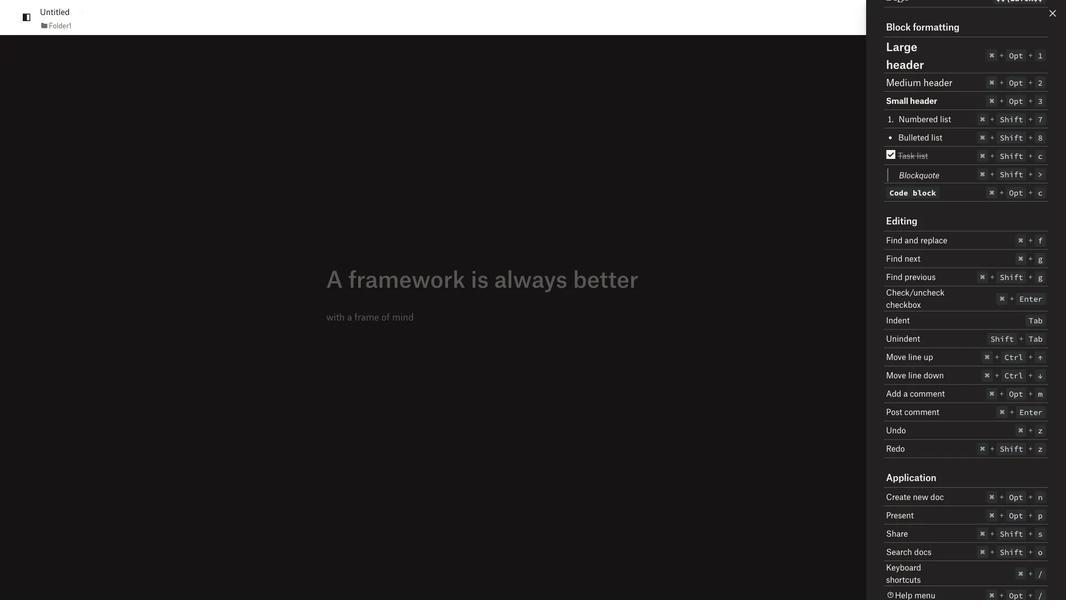 Task type: describe. For each thing, give the bounding box(es) containing it.
⌘ inside ⌘ + shift + s
[[981, 529, 986, 539]]

find and replace
[[887, 235, 948, 245]]

⌘ inside ⌘ + shift + c
[[981, 151, 986, 161]]

+ inside ⌘ + /
[[1029, 568, 1034, 578]]

add a comment
[[887, 389, 945, 398]]

shift for c
[[1000, 151, 1024, 161]]

m
[[1039, 389, 1043, 399]]

docs
[[915, 547, 932, 556]]

next
[[905, 254, 921, 263]]

js button
[[931, 8, 951, 28]]

s
[[1039, 529, 1043, 539]]

replace
[[921, 235, 948, 245]]

shift for 7
[[1000, 114, 1024, 124]]

z inside ⌘ + shift + z
[[1039, 444, 1043, 454]]

shift for >
[[1000, 169, 1024, 179]]

⌘ + opt + 3
[[990, 96, 1043, 106]]

move line up
[[887, 352, 934, 362]]

indent
[[887, 315, 910, 325]]

editing
[[887, 215, 918, 226]]

+ inside '⌘ + z'
[[1029, 425, 1034, 435]]

create
[[887, 492, 911, 501]]

block formatting
[[887, 21, 960, 32]]

ctrl for ↑
[[1005, 352, 1024, 362]]

⌘ inside ⌘ + g
[[1019, 254, 1024, 264]]

check/uncheck checkbox
[[887, 288, 945, 309]]

⌘ + opt + 2
[[990, 77, 1043, 88]]

untitled link
[[40, 6, 70, 18]]

⌘ + z
[[1019, 425, 1043, 436]]

g inside ⌘ + shift + g
[[1039, 272, 1043, 282]]

o
[[1039, 547, 1043, 557]]

opt inside ⌘ + opt + c
[[1010, 188, 1024, 198]]

present
[[887, 510, 914, 520]]

menu
[[915, 590, 936, 600]]

small
[[887, 96, 909, 105]]

list for 7
[[941, 114, 952, 124]]

unindent
[[887, 334, 921, 343]]

share
[[887, 528, 908, 538]]

opt for present
[[1010, 510, 1024, 520]]

3 find from the top
[[887, 272, 903, 282]]

⌘ + shift + >
[[981, 169, 1043, 179]]

find previous
[[887, 272, 936, 282]]

7
[[1039, 114, 1043, 124]]

shortcuts
[[887, 574, 921, 584]]

a
[[904, 389, 908, 398]]

⌘ + shift + 7
[[981, 114, 1043, 124]]

help menu
[[896, 590, 936, 600]]

medium
[[887, 76, 922, 88]]

bulleted list
[[899, 132, 943, 142]]

redo
[[887, 444, 905, 453]]

doc
[[931, 492, 944, 501]]

large header
[[887, 39, 925, 71]]

folder1 link
[[40, 20, 72, 31]]

application
[[887, 471, 937, 483]]

⌘ + enter for post comment
[[1000, 407, 1043, 417]]

formatting
[[913, 21, 960, 32]]

opt for large header
[[1010, 50, 1024, 60]]

shift for s
[[1000, 529, 1024, 539]]

checkbox
[[887, 300, 921, 309]]

z inside '⌘ + z'
[[1039, 426, 1043, 436]]

1
[[1039, 50, 1043, 60]]

up
[[924, 352, 934, 362]]

untitled
[[40, 7, 70, 17]]

opt for small header
[[1010, 96, 1024, 106]]

search docs
[[887, 547, 932, 556]]

⌘ + shift + g
[[981, 272, 1043, 282]]

task
[[898, 151, 915, 160]]

shift for o
[[1000, 547, 1024, 557]]

shift for g
[[1000, 272, 1024, 282]]

⌘ + shift + 8
[[981, 132, 1043, 143]]

8
[[1039, 133, 1043, 143]]

header for medium
[[924, 76, 953, 88]]

⌘ + ctrl + ↓
[[986, 370, 1043, 381]]

⌘ inside ⌘ + opt + p
[[990, 510, 995, 520]]

+ inside the shift + tab
[[1019, 334, 1024, 343]]

⌘ inside ⌘ + opt + 3
[[990, 96, 995, 106]]

large
[[887, 39, 918, 53]]

move line down
[[887, 370, 945, 380]]

⌘ + f
[[1019, 235, 1043, 246]]

list for 8
[[932, 132, 943, 142]]

⌘ inside ⌘ + f
[[1019, 236, 1024, 246]]

>
[[1039, 169, 1043, 179]]

⌘ inside ⌘ + opt + c
[[990, 188, 995, 198]]

f
[[1039, 236, 1043, 246]]

↑
[[1039, 352, 1043, 362]]

opt for add a comment
[[1010, 389, 1024, 399]]

+ inside ⌘ + g
[[1029, 254, 1034, 263]]

task list
[[898, 151, 929, 160]]

⌘ inside ⌘ + shift + 7
[[981, 114, 986, 124]]

⌘ + opt + c
[[990, 187, 1043, 198]]

⌘ inside ⌘ + opt + n
[[990, 492, 995, 502]]

/
[[1039, 569, 1043, 579]]

shift inside the shift + tab
[[991, 334, 1014, 344]]

create new doc
[[887, 492, 944, 501]]

1 tab from the top
[[1029, 316, 1043, 326]]

⌘ inside the ⌘ + ctrl + ↑
[[986, 352, 990, 362]]

small header
[[887, 96, 938, 105]]

⌘ + opt + 1
[[990, 50, 1043, 60]]

check/uncheck
[[887, 288, 945, 297]]

new
[[913, 492, 929, 501]]

numbered list
[[899, 114, 952, 124]]

⌘ + shift + z
[[981, 444, 1043, 454]]



Task type: locate. For each thing, give the bounding box(es) containing it.
⌘ inside ⌘ + shift + z
[[981, 444, 986, 454]]

shift up the ⌘ + ctrl + ↑
[[991, 334, 1014, 344]]

1 vertical spatial list
[[932, 132, 943, 142]]

1 vertical spatial enter
[[1020, 407, 1043, 417]]

search
[[887, 547, 913, 556]]

⌘ + opt + p
[[990, 510, 1043, 520]]

⌘ + /
[[1019, 568, 1043, 579]]

⌘ inside ⌘ + /
[[1019, 569, 1024, 579]]

opt inside ⌘ + opt + 2
[[1010, 78, 1024, 88]]

opt inside ⌘ + opt + 1
[[1010, 50, 1024, 60]]

2 find from the top
[[887, 254, 903, 263]]

2 tab from the top
[[1029, 334, 1043, 344]]

⌘ + opt + m
[[990, 389, 1043, 399]]

1 move from the top
[[887, 352, 907, 362]]

0 vertical spatial header
[[887, 57, 925, 71]]

shift up ⌘ + shift + c
[[1000, 133, 1024, 143]]

enter for check/uncheck checkbox
[[1020, 294, 1043, 304]]

line for ↓
[[909, 370, 922, 380]]

2 g from the top
[[1039, 272, 1043, 282]]

2 ctrl from the top
[[1005, 371, 1024, 381]]

p
[[1039, 510, 1043, 520]]

comment down add a comment
[[905, 407, 940, 417]]

⌘
[[990, 50, 995, 60], [990, 78, 995, 88], [990, 96, 995, 106], [981, 114, 986, 124], [981, 133, 986, 143], [981, 151, 986, 161], [981, 169, 986, 179], [990, 188, 995, 198], [1019, 236, 1024, 246], [1019, 254, 1024, 264], [981, 272, 986, 282], [1000, 294, 1005, 304], [986, 352, 990, 362], [986, 371, 990, 381], [990, 389, 995, 399], [1000, 407, 1005, 417], [1019, 426, 1024, 436], [981, 444, 986, 454], [990, 492, 995, 502], [990, 510, 995, 520], [981, 529, 986, 539], [981, 547, 986, 557], [1019, 569, 1024, 579]]

ctrl inside the ⌘ + ctrl + ↑
[[1005, 352, 1024, 362]]

medium header
[[887, 76, 953, 88]]

opt down ⌘ + opt + 2
[[1010, 96, 1024, 106]]

7 opt from the top
[[1010, 510, 1024, 520]]

previous
[[905, 272, 936, 282]]

opt for medium header
[[1010, 78, 1024, 88]]

find for f
[[887, 235, 903, 245]]

code block
[[890, 187, 937, 197]]

⌘ inside ⌘ + opt + m
[[990, 389, 995, 399]]

1 vertical spatial line
[[909, 370, 922, 380]]

2 vertical spatial find
[[887, 272, 903, 282]]

⌘ inside ⌘ + shift + g
[[981, 272, 986, 282]]

list right numbered
[[941, 114, 952, 124]]

3 opt from the top
[[1010, 96, 1024, 106]]

comment down down at the right of the page
[[910, 389, 945, 398]]

find next
[[887, 254, 921, 263]]

↓
[[1039, 371, 1043, 381]]

keyboard shortcuts
[[887, 562, 922, 584]]

⌘ + enter for check/uncheck checkbox
[[1000, 294, 1043, 304]]

c inside ⌘ + opt + c
[[1039, 188, 1043, 198]]

opt inside ⌘ + opt + m
[[1010, 389, 1024, 399]]

⌘ + enter
[[1000, 294, 1043, 304], [1000, 407, 1043, 417]]

1 vertical spatial ctrl
[[1005, 371, 1024, 381]]

⌘ inside ⌘ + shift + o
[[981, 547, 986, 557]]

0 vertical spatial tab
[[1029, 316, 1043, 326]]

line for ↑
[[909, 352, 922, 362]]

tab up the ↑ at the right bottom
[[1029, 334, 1043, 344]]

line up add a comment
[[909, 370, 922, 380]]

⌘ inside '⌘ + z'
[[1019, 426, 1024, 436]]

⌘ inside ⌘ + shift + 8
[[981, 133, 986, 143]]

1 vertical spatial tab
[[1029, 334, 1043, 344]]

tab inside the shift + tab
[[1029, 334, 1043, 344]]

1 vertical spatial find
[[887, 254, 903, 263]]

help
[[896, 590, 913, 600]]

0 vertical spatial ⌘ + enter
[[1000, 294, 1043, 304]]

shift inside ⌘ + shift + o
[[1000, 547, 1024, 557]]

enter
[[1020, 294, 1043, 304], [1020, 407, 1043, 417]]

shift for z
[[1000, 444, 1024, 454]]

2 line from the top
[[909, 370, 922, 380]]

1 vertical spatial z
[[1039, 444, 1043, 454]]

⌘ inside ⌘ + opt + 1
[[990, 50, 995, 60]]

1 opt from the top
[[1010, 50, 1024, 60]]

0 vertical spatial find
[[887, 235, 903, 245]]

opt up ⌘ + opt + p in the right bottom of the page
[[1010, 492, 1024, 502]]

1 z from the top
[[1039, 426, 1043, 436]]

header for small
[[911, 96, 938, 105]]

code
[[890, 187, 909, 197]]

⌘ + ctrl + ↑
[[986, 352, 1043, 362]]

+ inside ⌘ + f
[[1029, 235, 1034, 245]]

⌘ inside ⌘ + opt + 2
[[990, 78, 995, 88]]

⌘ + shift + c
[[981, 151, 1043, 161]]

opt left 1
[[1010, 50, 1024, 60]]

⌘ + enter down ⌘ + opt + m on the right of page
[[1000, 407, 1043, 417]]

ctrl
[[1005, 352, 1024, 362], [1005, 371, 1024, 381]]

ctrl for ↓
[[1005, 371, 1024, 381]]

move for ↓
[[887, 370, 907, 380]]

c for shift
[[1039, 151, 1043, 161]]

list down numbered list
[[932, 132, 943, 142]]

ctrl up ⌘ + opt + m on the right of page
[[1005, 371, 1024, 381]]

1 ⌘ + enter from the top
[[1000, 294, 1043, 304]]

0 vertical spatial list
[[941, 114, 952, 124]]

+
[[1000, 50, 1005, 60], [1029, 50, 1034, 60], [1000, 77, 1005, 87], [1029, 77, 1034, 87], [1000, 96, 1005, 105], [1029, 96, 1034, 105], [991, 114, 995, 124], [1029, 114, 1034, 124], [991, 132, 995, 142], [1029, 132, 1034, 142], [991, 151, 995, 160], [1029, 151, 1034, 160], [991, 169, 995, 179], [1029, 169, 1034, 179], [1000, 187, 1005, 197], [1029, 187, 1034, 197], [1029, 235, 1034, 245], [1029, 254, 1034, 263], [991, 272, 995, 282], [1029, 272, 1034, 282], [1010, 294, 1015, 303], [1019, 334, 1024, 343], [995, 352, 1000, 362], [1029, 352, 1034, 362], [995, 370, 1000, 380], [1029, 370, 1034, 380], [1000, 389, 1005, 398], [1029, 389, 1034, 398], [1010, 407, 1015, 417], [1029, 425, 1034, 435], [991, 444, 995, 453], [1029, 444, 1034, 453], [1000, 492, 1005, 501], [1029, 492, 1034, 501], [1000, 510, 1005, 520], [1029, 510, 1034, 520], [991, 528, 995, 538], [1029, 528, 1034, 538], [991, 547, 995, 556], [1029, 547, 1034, 556], [1029, 568, 1034, 578], [1000, 590, 1005, 600], [1029, 590, 1034, 600]]

⌘ + shift + s
[[981, 528, 1043, 539]]

shift inside ⌘ + shift + z
[[1000, 444, 1024, 454]]

n
[[1039, 492, 1043, 502]]

bulleted
[[899, 132, 930, 142]]

shift
[[1000, 114, 1024, 124], [1000, 133, 1024, 143], [1000, 151, 1024, 161], [1000, 169, 1024, 179], [1000, 272, 1024, 282], [991, 334, 1014, 344], [1000, 444, 1024, 454], [1000, 529, 1024, 539], [1000, 547, 1024, 557]]

0 vertical spatial move
[[887, 352, 907, 362]]

0 vertical spatial g
[[1039, 254, 1043, 264]]

heading
[[326, 265, 740, 292]]

shift for 8
[[1000, 133, 1024, 143]]

blockquote
[[899, 170, 940, 180]]

z up ⌘ + shift + z
[[1039, 426, 1043, 436]]

opt for create new doc
[[1010, 492, 1024, 502]]

enter down ⌘ + shift + g
[[1020, 294, 1043, 304]]

2 ⌘ + enter from the top
[[1000, 407, 1043, 417]]

1 vertical spatial ⌘ + enter
[[1000, 407, 1043, 417]]

0 vertical spatial c
[[1039, 151, 1043, 161]]

move up "add"
[[887, 370, 907, 380]]

6 opt from the top
[[1010, 492, 1024, 502]]

tab
[[1029, 316, 1043, 326], [1029, 334, 1043, 344]]

g down ⌘ + g
[[1039, 272, 1043, 282]]

c inside ⌘ + shift + c
[[1039, 151, 1043, 161]]

move for ↑
[[887, 352, 907, 362]]

0 vertical spatial ctrl
[[1005, 352, 1024, 362]]

c down ">"
[[1039, 188, 1043, 198]]

move
[[887, 352, 907, 362], [887, 370, 907, 380]]

3
[[1039, 96, 1043, 106]]

⌘ + g
[[1019, 254, 1043, 264]]

2 vertical spatial header
[[911, 96, 938, 105]]

1 vertical spatial header
[[924, 76, 953, 88]]

2
[[1039, 78, 1043, 88]]

line left up
[[909, 352, 922, 362]]

2 enter from the top
[[1020, 407, 1043, 417]]

⌘ inside ⌘ + shift + >
[[981, 169, 986, 179]]

and
[[905, 235, 919, 245]]

⌘ + enter down ⌘ + shift + g
[[1000, 294, 1043, 304]]

1 vertical spatial move
[[887, 370, 907, 380]]

shift inside ⌘ + shift + s
[[1000, 529, 1024, 539]]

opt down ⌘ + opt + n at the right of page
[[1010, 510, 1024, 520]]

opt down ⌘ + shift + >
[[1010, 188, 1024, 198]]

1 vertical spatial comment
[[905, 407, 940, 417]]

1 vertical spatial c
[[1039, 188, 1043, 198]]

0 vertical spatial comment
[[910, 389, 945, 398]]

find
[[887, 235, 903, 245], [887, 254, 903, 263], [887, 272, 903, 282]]

list
[[941, 114, 952, 124], [932, 132, 943, 142], [917, 151, 929, 160]]

enter for post comment
[[1020, 407, 1043, 417]]

enter up '⌘ + z' on the right bottom
[[1020, 407, 1043, 417]]

list for c
[[917, 151, 929, 160]]

header down large at the right of the page
[[887, 57, 925, 71]]

⌘ + shift + o
[[981, 547, 1043, 557]]

1 g from the top
[[1039, 254, 1043, 264]]

find for g
[[887, 254, 903, 263]]

⌘ + opt + n
[[990, 492, 1043, 502]]

move down unindent
[[887, 352, 907, 362]]

c up ">"
[[1039, 151, 1043, 161]]

2 c from the top
[[1039, 188, 1043, 198]]

tab up the shift + tab
[[1029, 316, 1043, 326]]

4 opt from the top
[[1010, 188, 1024, 198]]

header up numbered list
[[911, 96, 938, 105]]

2 opt from the top
[[1010, 78, 1024, 88]]

shift inside ⌘ + shift + g
[[1000, 272, 1024, 282]]

find down find next
[[887, 272, 903, 282]]

keyboard
[[887, 562, 922, 572]]

undo
[[887, 425, 907, 435]]

shift up ⌘ + shift + >
[[1000, 151, 1024, 161]]

opt inside ⌘ + opt + 3
[[1010, 96, 1024, 106]]

opt down ⌘ + ctrl + ↓
[[1010, 389, 1024, 399]]

header
[[887, 57, 925, 71], [924, 76, 953, 88], [911, 96, 938, 105]]

c for opt
[[1039, 188, 1043, 198]]

shift + tab
[[991, 334, 1043, 344]]

ctrl up ⌘ + ctrl + ↓
[[1005, 352, 1024, 362]]

g inside ⌘ + g
[[1039, 254, 1043, 264]]

g down f
[[1039, 254, 1043, 264]]

opt inside ⌘ + opt + n
[[1010, 492, 1024, 502]]

z down '⌘ + z' on the right bottom
[[1039, 444, 1043, 454]]

2 move from the top
[[887, 370, 907, 380]]

0 vertical spatial enter
[[1020, 294, 1043, 304]]

shift inside ⌘ + shift + c
[[1000, 151, 1024, 161]]

list right task on the right top
[[917, 151, 929, 160]]

block
[[887, 21, 911, 32]]

shift down ⌘ + g
[[1000, 272, 1024, 282]]

0 vertical spatial line
[[909, 352, 922, 362]]

⌘ inside ⌘ + ctrl + ↓
[[986, 371, 990, 381]]

1 ctrl from the top
[[1005, 352, 1024, 362]]

0 vertical spatial z
[[1039, 426, 1043, 436]]

shift down ⌘ + shift + c
[[1000, 169, 1024, 179]]

shift inside ⌘ + shift + 7
[[1000, 114, 1024, 124]]

5 opt from the top
[[1010, 389, 1024, 399]]

ctrl inside ⌘ + ctrl + ↓
[[1005, 371, 1024, 381]]

shift down '⌘ + z' on the right bottom
[[1000, 444, 1024, 454]]

post comment
[[887, 407, 940, 417]]

header for large
[[887, 57, 925, 71]]

opt up ⌘ + opt + 3
[[1010, 78, 1024, 88]]

shift inside ⌘ + shift + >
[[1000, 169, 1024, 179]]

opt
[[1010, 50, 1024, 60], [1010, 78, 1024, 88], [1010, 96, 1024, 106], [1010, 188, 1024, 198], [1010, 389, 1024, 399], [1010, 492, 1024, 502], [1010, 510, 1024, 520]]

1 enter from the top
[[1020, 294, 1043, 304]]

z
[[1039, 426, 1043, 436], [1039, 444, 1043, 454]]

1 c from the top
[[1039, 151, 1043, 161]]

down
[[924, 370, 945, 380]]

find left and
[[887, 235, 903, 245]]

1 line from the top
[[909, 352, 922, 362]]

opt inside ⌘ + opt + p
[[1010, 510, 1024, 520]]

shift up ⌘ + shift + 8 at right top
[[1000, 114, 1024, 124]]

shift down ⌘ + shift + s
[[1000, 547, 1024, 557]]

find left 'next'
[[887, 254, 903, 263]]

line
[[909, 352, 922, 362], [909, 370, 922, 380]]

2 vertical spatial list
[[917, 151, 929, 160]]

shift up ⌘ + shift + o
[[1000, 529, 1024, 539]]

1 vertical spatial g
[[1039, 272, 1043, 282]]

1 find from the top
[[887, 235, 903, 245]]

folder1
[[49, 21, 72, 30]]

numbered
[[899, 114, 939, 124]]

add
[[887, 389, 902, 398]]

2 z from the top
[[1039, 444, 1043, 454]]

header up small header
[[924, 76, 953, 88]]

block
[[913, 187, 937, 197]]

js
[[937, 13, 946, 22]]

shift inside ⌘ + shift + 8
[[1000, 133, 1024, 143]]



Task type: vqa. For each thing, say whether or not it's contained in the screenshot.


